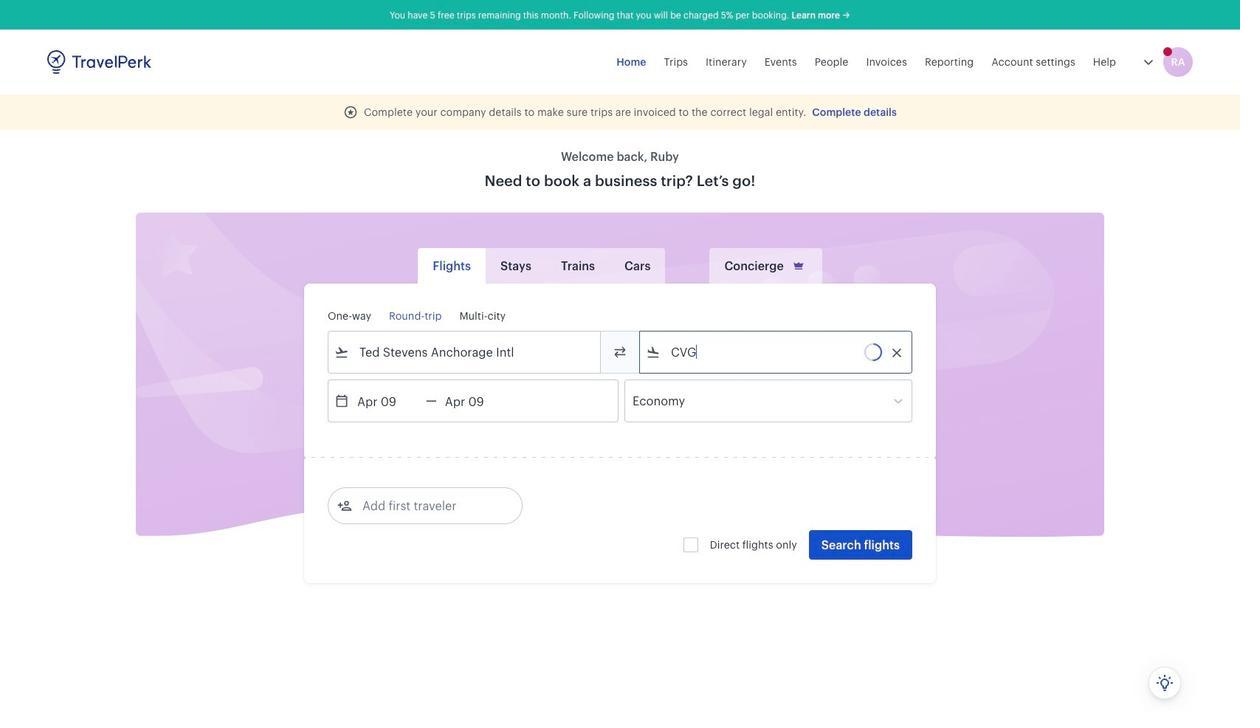 Task type: describe. For each thing, give the bounding box(es) containing it.
From search field
[[349, 340, 581, 364]]

Add first traveler search field
[[352, 494, 506, 518]]



Task type: locate. For each thing, give the bounding box(es) containing it.
To search field
[[661, 340, 893, 364]]

Depart text field
[[349, 380, 426, 422]]

Return text field
[[437, 380, 514, 422]]



